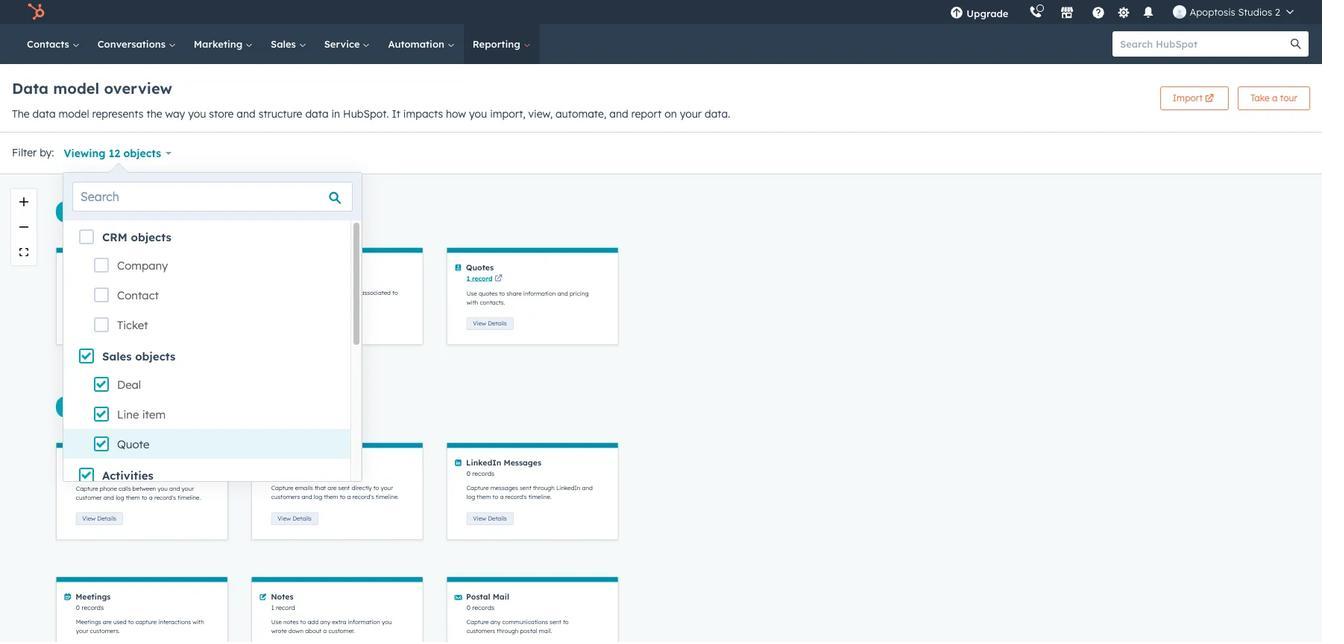 Task type: vqa. For each thing, say whether or not it's contained in the screenshot.
features
no



Task type: locate. For each thing, give the bounding box(es) containing it.
through inside the capture messages sent through linkedin and log them to a record's timeline.
[[533, 485, 555, 492]]

2 log from the left
[[467, 494, 475, 501]]

log down that
[[314, 494, 322, 501]]

your inside emails 1 record capture emails that are sent directly to your customers and log them to a record's timeline.
[[381, 485, 393, 492]]

view details down the customer
[[82, 515, 116, 523]]

1 vertical spatial 2
[[76, 275, 79, 282]]

0 vertical spatial 1
[[467, 275, 470, 282]]

0 horizontal spatial with
[[193, 619, 204, 627]]

0 horizontal spatial them
[[126, 494, 140, 502]]

2 horizontal spatial them
[[477, 494, 491, 501]]

use left quotes
[[467, 290, 477, 298]]

them down calls
[[126, 494, 140, 502]]

upgrade image
[[950, 7, 964, 20]]

log down linkedin messages
[[467, 494, 475, 501]]

1 any from the left
[[320, 619, 330, 627]]

menu
[[940, 0, 1304, 24]]

are inside emails 1 record capture emails that are sent directly to your customers and log them to a record's timeline.
[[328, 485, 337, 492]]

0 records for postal mail
[[467, 604, 495, 612]]

use inside the use line items to track products associated to a deal or quote.
[[271, 290, 282, 297]]

record's down between
[[154, 494, 176, 502]]

deal
[[277, 299, 288, 306]]

you right extra
[[382, 619, 392, 627]]

1 vertical spatial through
[[497, 628, 519, 636]]

0 horizontal spatial linkedin
[[466, 458, 501, 468]]

viewing 12 objects
[[64, 147, 161, 160]]

studios
[[1238, 6, 1272, 18]]

records for meetings
[[82, 604, 104, 612]]

any inside use notes to add any extra information you wrote down about a customer.
[[320, 619, 330, 627]]

2 right studios at the top right of the page
[[1275, 6, 1280, 18]]

view for calls
[[82, 515, 96, 523]]

contacts.
[[480, 299, 505, 306]]

zoom in image
[[19, 198, 28, 207]]

capture inside capture phone calls between you and your customer and log them to a record's timeline.
[[76, 486, 98, 493]]

2 them from the left
[[477, 494, 491, 501]]

capture up the customer
[[76, 486, 98, 493]]

data down 'data'
[[32, 107, 56, 121]]

information inside 'use quotes to share information and pricing with contacts.'
[[523, 290, 556, 298]]

view details down commonly
[[82, 320, 116, 327]]

use line items to track products associated to a deal or quote.
[[271, 290, 398, 306]]

to inside the revenue connected to a company, which is commonly called an opportunity.
[[141, 290, 147, 298]]

use inside use notes to add any extra information you wrote down about a customer.
[[271, 619, 282, 627]]

fit view image
[[19, 249, 28, 257]]

a inside emails 1 record capture emails that are sent directly to your customers and log them to a record's timeline.
[[347, 494, 351, 501]]

1 horizontal spatial customers
[[467, 628, 495, 636]]

0 records down linkedin messages
[[467, 470, 495, 478]]

details for deals
[[97, 320, 116, 327]]

are up customers.
[[103, 619, 112, 627]]

import link
[[1160, 86, 1229, 110]]

0 vertical spatial meetings
[[75, 593, 111, 602]]

view for quotes
[[473, 320, 486, 327]]

3 timeline. from the left
[[178, 494, 201, 502]]

record
[[472, 275, 493, 282], [276, 470, 295, 478], [276, 604, 295, 612]]

1 horizontal spatial the
[[76, 290, 86, 298]]

them inside emails 1 record capture emails that are sent directly to your customers and log them to a record's timeline.
[[324, 494, 338, 501]]

0 records up customers.
[[76, 604, 104, 612]]

a inside the capture messages sent through linkedin and log them to a record's timeline.
[[500, 494, 504, 501]]

view details button down the customer
[[76, 513, 123, 526]]

phone
[[100, 486, 117, 493]]

use up wrote
[[271, 619, 282, 627]]

0 horizontal spatial record's
[[154, 494, 176, 502]]

2 horizontal spatial timeline.
[[529, 494, 552, 501]]

model right 'data'
[[53, 79, 99, 98]]

search image
[[1291, 39, 1301, 49]]

1 record link
[[467, 275, 493, 282]]

details down emails
[[293, 515, 312, 523]]

log inside capture phone calls between you and your customer and log them to a record's timeline.
[[116, 494, 124, 502]]

1 horizontal spatial sent
[[520, 485, 531, 492]]

0 vertical spatial 2
[[1275, 6, 1280, 18]]

0 vertical spatial the
[[12, 107, 30, 121]]

crm
[[102, 230, 127, 245]]

your right directly
[[381, 485, 393, 492]]

view details button for deals
[[76, 318, 123, 330]]

apoptosis
[[1190, 6, 1236, 18]]

2 horizontal spatial record's
[[505, 494, 527, 501]]

your right on
[[680, 107, 702, 121]]

view details button down contacts.
[[467, 318, 513, 330]]

capture inside capture any communications sent to customers through postal mail.
[[467, 619, 489, 627]]

sent left directly
[[338, 485, 350, 492]]

mail
[[493, 593, 509, 602]]

1 vertical spatial 1 record
[[271, 604, 295, 612]]

through down communications
[[497, 628, 519, 636]]

record's down the messages
[[505, 494, 527, 501]]

1 inside emails 1 record capture emails that are sent directly to your customers and log them to a record's timeline.
[[271, 470, 274, 478]]

1 horizontal spatial through
[[533, 485, 555, 492]]

log down calls
[[116, 494, 124, 502]]

the revenue connected to a company, which is commonly called an opportunity.
[[76, 290, 205, 306]]

0 horizontal spatial 1 record
[[271, 604, 295, 612]]

details down the messages
[[488, 515, 507, 523]]

1 vertical spatial 1
[[271, 470, 274, 478]]

sales left service
[[271, 38, 299, 50]]

objects right 12
[[123, 147, 161, 160]]

1 vertical spatial linkedin
[[556, 485, 580, 492]]

3 record's from the left
[[154, 494, 176, 502]]

through down messages
[[533, 485, 555, 492]]

use notes to add any extra information you wrote down about a customer.
[[271, 619, 392, 636]]

wrote
[[271, 628, 287, 636]]

record's
[[352, 494, 374, 501], [505, 494, 527, 501], [154, 494, 176, 502]]

sales for sales objects
[[102, 350, 132, 364]]

your left customers.
[[76, 628, 88, 636]]

1 vertical spatial sales
[[102, 350, 132, 364]]

emails
[[295, 485, 313, 492]]

objects up the deal
[[135, 350, 175, 364]]

are
[[328, 485, 337, 492], [103, 619, 112, 627]]

2 record's from the left
[[505, 494, 527, 501]]

0 records down postal
[[467, 604, 495, 612]]

help button
[[1086, 0, 1112, 24]]

2 vertical spatial 1
[[271, 604, 274, 612]]

the for the revenue connected to a company, which is commonly called an opportunity.
[[76, 290, 86, 298]]

with
[[467, 299, 478, 306], [193, 619, 204, 627]]

1 horizontal spatial linkedin
[[556, 485, 580, 492]]

objects inside popup button
[[123, 147, 161, 160]]

0 horizontal spatial log
[[116, 494, 124, 502]]

0 vertical spatial linkedin
[[466, 458, 501, 468]]

with right interactions
[[193, 619, 204, 627]]

1 meetings from the top
[[75, 593, 111, 602]]

capture down postal
[[467, 619, 489, 627]]

your inside capture phone calls between you and your customer and log them to a record's timeline.
[[182, 486, 194, 493]]

records down linkedin messages
[[472, 470, 495, 478]]

1 them from the left
[[324, 494, 338, 501]]

meetings for meetings are used to capture interactions with your customers.
[[76, 619, 101, 627]]

capture left emails
[[271, 485, 293, 492]]

information up customer.
[[348, 619, 380, 627]]

them inside capture phone calls between you and your customer and log them to a record's timeline.
[[126, 494, 140, 502]]

0 vertical spatial sales
[[271, 38, 299, 50]]

0 down linkedin messages
[[467, 470, 471, 478]]

you
[[188, 107, 206, 121], [469, 107, 487, 121], [158, 486, 168, 493], [382, 619, 392, 627]]

0 horizontal spatial 2
[[76, 275, 79, 282]]

0 vertical spatial with
[[467, 299, 478, 306]]

any
[[320, 619, 330, 627], [490, 619, 501, 627]]

automation
[[388, 38, 447, 50]]

objects for crm
[[131, 230, 171, 245]]

and
[[237, 107, 256, 121], [609, 107, 628, 121], [557, 290, 568, 298], [582, 485, 593, 492], [169, 486, 180, 493], [302, 494, 312, 501], [103, 494, 114, 502]]

use up the deal
[[271, 290, 282, 297]]

0 vertical spatial customers
[[271, 494, 300, 501]]

0 horizontal spatial data
[[32, 107, 56, 121]]

details down called
[[97, 320, 116, 327]]

2 timeline. from the left
[[529, 494, 552, 501]]

data.
[[705, 107, 730, 121]]

view details down contacts.
[[473, 320, 507, 327]]

1 data from the left
[[32, 107, 56, 121]]

mail.
[[539, 628, 552, 636]]

apoptosis studios 2 button
[[1164, 0, 1303, 24]]

associated
[[361, 290, 391, 297]]

view details button down the messages
[[467, 513, 513, 526]]

a inside capture phone calls between you and your customer and log them to a record's timeline.
[[149, 494, 153, 502]]

view down contacts.
[[473, 320, 486, 327]]

you right how
[[469, 107, 487, 121]]

2 down deals
[[76, 275, 79, 282]]

1 log from the left
[[314, 494, 322, 501]]

0 records for linkedin messages
[[467, 470, 495, 478]]

customers inside capture any communications sent to customers through postal mail.
[[467, 628, 495, 636]]

records up customers.
[[82, 604, 104, 612]]

1 vertical spatial meetings
[[76, 619, 101, 627]]

sent inside capture any communications sent to customers through postal mail.
[[550, 619, 561, 627]]

data left in on the top left of page
[[305, 107, 329, 121]]

1 horizontal spatial record's
[[352, 494, 374, 501]]

view down emails
[[278, 515, 291, 523]]

the down 'data'
[[12, 107, 30, 121]]

any inside capture any communications sent to customers through postal mail.
[[490, 619, 501, 627]]

record's down directly
[[352, 494, 374, 501]]

you right between
[[158, 486, 168, 493]]

details down contacts.
[[488, 320, 507, 327]]

1 vertical spatial record
[[276, 470, 295, 478]]

company,
[[154, 290, 181, 298]]

0 up the meetings are used to capture interactions with your customers.
[[76, 604, 80, 612]]

them
[[324, 494, 338, 501], [477, 494, 491, 501], [126, 494, 140, 502]]

hubspot image
[[27, 3, 45, 21]]

report
[[631, 107, 662, 121]]

them down the messages
[[477, 494, 491, 501]]

sales for sales
[[271, 38, 299, 50]]

0 vertical spatial record
[[472, 275, 493, 282]]

view details button for quotes
[[467, 318, 513, 330]]

0 horizontal spatial sales
[[102, 350, 132, 364]]

sales up the deal
[[102, 350, 132, 364]]

1 vertical spatial customers
[[467, 628, 495, 636]]

capture inside emails 1 record capture emails that are sent directly to your customers and log them to a record's timeline.
[[271, 485, 293, 492]]

0 horizontal spatial are
[[103, 619, 112, 627]]

0 vertical spatial information
[[523, 290, 556, 298]]

capture inside the capture messages sent through linkedin and log them to a record's timeline.
[[467, 485, 489, 492]]

with inside 'use quotes to share information and pricing with contacts.'
[[467, 299, 478, 306]]

sent right the messages
[[520, 485, 531, 492]]

model down the 'data model overview'
[[59, 107, 89, 121]]

linkedin right the messages
[[556, 485, 580, 492]]

objects
[[123, 147, 161, 160], [131, 230, 171, 245], [135, 350, 175, 364]]

1 horizontal spatial timeline.
[[376, 494, 399, 501]]

capture
[[135, 619, 157, 627]]

1 vertical spatial with
[[193, 619, 204, 627]]

to inside 'use quotes to share information and pricing with contacts.'
[[499, 290, 505, 298]]

1 vertical spatial are
[[103, 619, 112, 627]]

down
[[289, 628, 303, 636]]

Search search field
[[72, 182, 353, 212]]

timeline. inside emails 1 record capture emails that are sent directly to your customers and log them to a record's timeline.
[[376, 494, 399, 501]]

1 horizontal spatial them
[[324, 494, 338, 501]]

calls
[[119, 486, 131, 493]]

view details down emails
[[278, 515, 312, 523]]

viewing 12 objects button
[[54, 139, 181, 169]]

through
[[533, 485, 555, 492], [497, 628, 519, 636]]

any down mail
[[490, 619, 501, 627]]

view down the customer
[[82, 515, 96, 523]]

view details down the messages
[[473, 515, 507, 523]]

linkedin messages
[[466, 458, 542, 468]]

the inside the revenue connected to a company, which is commonly called an opportunity.
[[76, 290, 86, 298]]

capture phone calls between you and your customer and log them to a record's timeline.
[[76, 486, 201, 502]]

view details button for linkedin messages
[[467, 513, 513, 526]]

2 horizontal spatial log
[[467, 494, 475, 501]]

0 vertical spatial are
[[328, 485, 337, 492]]

0
[[76, 470, 80, 478], [467, 470, 471, 478], [76, 604, 80, 612], [467, 604, 471, 612]]

use inside 'use quotes to share information and pricing with contacts.'
[[467, 290, 477, 298]]

marketing
[[194, 38, 245, 50]]

in
[[331, 107, 340, 121]]

settings image
[[1117, 6, 1131, 20]]

view details button down commonly
[[76, 318, 123, 330]]

view down the capture messages sent through linkedin and log them to a record's timeline.
[[473, 515, 486, 523]]

details down the customer
[[97, 515, 116, 523]]

sales
[[271, 38, 299, 50], [102, 350, 132, 364]]

activities
[[102, 469, 154, 483]]

1 horizontal spatial 2
[[1275, 6, 1280, 18]]

1 horizontal spatial with
[[467, 299, 478, 306]]

commonly
[[76, 299, 105, 306]]

customers down postal
[[467, 628, 495, 636]]

1 record's from the left
[[352, 494, 374, 501]]

1 timeline. from the left
[[376, 494, 399, 501]]

1 record down quotes
[[467, 275, 493, 282]]

connected
[[111, 290, 140, 298]]

1 vertical spatial the
[[76, 290, 86, 298]]

the
[[147, 107, 162, 121]]

1 horizontal spatial 1 record
[[467, 275, 493, 282]]

records down postal mail
[[472, 604, 495, 612]]

2 meetings from the top
[[76, 619, 101, 627]]

deals
[[75, 263, 97, 273]]

1 horizontal spatial are
[[328, 485, 337, 492]]

3 log from the left
[[116, 494, 124, 502]]

0 horizontal spatial the
[[12, 107, 30, 121]]

notes
[[283, 619, 299, 627]]

0 horizontal spatial through
[[497, 628, 519, 636]]

1 vertical spatial objects
[[131, 230, 171, 245]]

list box
[[63, 221, 362, 643]]

any right 'add'
[[320, 619, 330, 627]]

0 horizontal spatial sent
[[338, 485, 350, 492]]

timeline.
[[376, 494, 399, 501], [529, 494, 552, 501], [178, 494, 201, 502]]

a inside the revenue connected to a company, which is commonly called an opportunity.
[[149, 290, 152, 298]]

data
[[32, 107, 56, 121], [305, 107, 329, 121]]

use quotes to share information and pricing with contacts.
[[467, 290, 589, 306]]

1 vertical spatial information
[[348, 619, 380, 627]]

log
[[314, 494, 322, 501], [467, 494, 475, 501], [116, 494, 124, 502]]

record down quotes
[[472, 275, 493, 282]]

0 horizontal spatial customers
[[271, 494, 300, 501]]

view down commonly
[[82, 320, 96, 327]]

hubspot.
[[343, 107, 389, 121]]

1 horizontal spatial log
[[314, 494, 322, 501]]

which
[[183, 290, 199, 298]]

view details button down emails
[[271, 513, 318, 526]]

2 records
[[76, 275, 105, 282]]

customers down emails
[[271, 494, 300, 501]]

meetings inside the meetings are used to capture interactions with your customers.
[[76, 619, 101, 627]]

line item
[[117, 408, 166, 422]]

are right that
[[328, 485, 337, 492]]

capture left the messages
[[467, 485, 489, 492]]

1 down emails
[[271, 470, 274, 478]]

1
[[467, 275, 470, 282], [271, 470, 274, 478], [271, 604, 274, 612]]

a inside use notes to add any extra information you wrote down about a customer.
[[323, 628, 327, 636]]

1 horizontal spatial any
[[490, 619, 501, 627]]

information right share
[[523, 290, 556, 298]]

record down notes
[[276, 604, 295, 612]]

1 down notes
[[271, 604, 274, 612]]

1 horizontal spatial sales
[[271, 38, 299, 50]]

your right between
[[182, 486, 194, 493]]

0 vertical spatial through
[[533, 485, 555, 492]]

3 them from the left
[[126, 494, 140, 502]]

view details button for calls
[[76, 513, 123, 526]]

the up commonly
[[76, 290, 86, 298]]

use
[[271, 290, 282, 297], [467, 290, 477, 298], [271, 619, 282, 627]]

1 horizontal spatial data
[[305, 107, 329, 121]]

menu item
[[1019, 0, 1022, 24]]

0 horizontal spatial timeline.
[[178, 494, 201, 502]]

linkedin up the messages
[[466, 458, 501, 468]]

use for notes
[[271, 619, 282, 627]]

them down that
[[324, 494, 338, 501]]

2 any from the left
[[490, 619, 501, 627]]

0 vertical spatial 1 record
[[467, 275, 493, 282]]

2 vertical spatial objects
[[135, 350, 175, 364]]

log inside emails 1 record capture emails that are sent directly to your customers and log them to a record's timeline.
[[314, 494, 322, 501]]

0 down postal
[[467, 604, 471, 612]]

to inside capture any communications sent to customers through postal mail.
[[563, 619, 569, 627]]

2 horizontal spatial sent
[[550, 619, 561, 627]]

0 records link
[[76, 470, 106, 478]]

1 down quotes
[[467, 275, 470, 282]]

service
[[324, 38, 363, 50]]

line
[[117, 408, 139, 422]]

linkedin
[[466, 458, 501, 468], [556, 485, 580, 492]]

objects up "company" in the left of the page
[[131, 230, 171, 245]]

record down emails
[[276, 470, 295, 478]]

records down deals
[[81, 275, 105, 282]]

sent up "mail."
[[550, 619, 561, 627]]

0 vertical spatial objects
[[123, 147, 161, 160]]

how
[[446, 107, 466, 121]]

0 horizontal spatial information
[[348, 619, 380, 627]]

0 horizontal spatial any
[[320, 619, 330, 627]]

import,
[[490, 107, 525, 121]]

1 horizontal spatial information
[[523, 290, 556, 298]]

1 record down notes
[[271, 604, 295, 612]]

item
[[142, 408, 166, 422]]

you right way
[[188, 107, 206, 121]]

emails 1 record capture emails that are sent directly to your customers and log them to a record's timeline.
[[271, 458, 399, 501]]

postal
[[466, 593, 490, 602]]

your
[[680, 107, 702, 121], [381, 485, 393, 492], [182, 486, 194, 493], [76, 628, 88, 636]]

hubspot link
[[18, 3, 56, 21]]

view details for deals
[[82, 320, 116, 327]]

contacts
[[27, 38, 72, 50]]

notifications image
[[1142, 7, 1156, 20]]

with left contacts.
[[467, 299, 478, 306]]



Task type: describe. For each thing, give the bounding box(es) containing it.
with inside the meetings are used to capture interactions with your customers.
[[193, 619, 204, 627]]

take
[[1251, 92, 1270, 103]]

0 records down calls
[[76, 470, 106, 478]]

upgrade
[[967, 7, 1009, 19]]

view details for calls
[[82, 515, 116, 523]]

2 records link
[[76, 275, 105, 282]]

view for deals
[[82, 320, 96, 327]]

capture for postal mail
[[467, 619, 489, 627]]

sales objects
[[102, 350, 175, 364]]

tara schultz image
[[1173, 5, 1187, 19]]

a inside button
[[1272, 92, 1278, 103]]

line
[[283, 290, 293, 297]]

data model overview
[[12, 79, 172, 98]]

quotes
[[466, 263, 494, 273]]

interactions
[[158, 619, 191, 627]]

the for the data model represents the way you store and structure data in hubspot. it impacts how you import, view, automate, and report on your data.
[[12, 107, 30, 121]]

records down calls
[[82, 470, 106, 478]]

log inside the capture messages sent through linkedin and log them to a record's timeline.
[[467, 494, 475, 501]]

capture any communications sent to customers through postal mail.
[[467, 619, 569, 636]]

reporting link
[[464, 24, 540, 64]]

and inside emails 1 record capture emails that are sent directly to your customers and log them to a record's timeline.
[[302, 494, 312, 501]]

import
[[1173, 92, 1203, 103]]

opportunity.
[[133, 299, 166, 306]]

menu containing apoptosis studios 2
[[940, 0, 1304, 24]]

viewing
[[64, 147, 106, 160]]

apoptosis studios 2
[[1190, 6, 1280, 18]]

capture for linkedin messages
[[467, 485, 489, 492]]

records for linkedin messages
[[472, 470, 495, 478]]

through inside capture any communications sent to customers through postal mail.
[[497, 628, 519, 636]]

information inside use notes to add any extra information you wrote down about a customer.
[[348, 619, 380, 627]]

calling icon image
[[1029, 6, 1043, 19]]

0 records for meetings
[[76, 604, 104, 612]]

automate,
[[556, 107, 607, 121]]

record's inside emails 1 record capture emails that are sent directly to your customers and log them to a record's timeline.
[[352, 494, 374, 501]]

reporting
[[473, 38, 523, 50]]

share
[[507, 290, 522, 298]]

emails
[[271, 458, 297, 468]]

revenue
[[87, 290, 109, 298]]

view for linkedin messages
[[473, 515, 486, 523]]

record's inside the capture messages sent through linkedin and log them to a record's timeline.
[[505, 494, 527, 501]]

impacts
[[403, 107, 443, 121]]

2 data from the left
[[305, 107, 329, 121]]

messages
[[504, 458, 542, 468]]

details for quotes
[[488, 320, 507, 327]]

meetings are used to capture interactions with your customers.
[[76, 619, 204, 636]]

view,
[[528, 107, 553, 121]]

record's inside capture phone calls between you and your customer and log them to a record's timeline.
[[154, 494, 176, 502]]

0 vertical spatial model
[[53, 79, 99, 98]]

way
[[165, 107, 185, 121]]

records for postal mail
[[472, 604, 495, 612]]

a inside the use line items to track products associated to a deal or quote.
[[271, 299, 275, 306]]

marketing link
[[185, 24, 262, 64]]

quote.
[[297, 299, 315, 306]]

pricing
[[570, 290, 589, 298]]

quotes
[[479, 290, 498, 298]]

customers inside emails 1 record capture emails that are sent directly to your customers and log them to a record's timeline.
[[271, 494, 300, 501]]

12
[[109, 147, 120, 160]]

by:
[[40, 146, 54, 159]]

capture for calls
[[76, 486, 98, 493]]

postal
[[520, 628, 537, 636]]

details for calls
[[97, 515, 116, 523]]

and inside 'use quotes to share information and pricing with contacts.'
[[557, 290, 568, 298]]

linkedin inside the capture messages sent through linkedin and log them to a record's timeline.
[[556, 485, 580, 492]]

Search HubSpot search field
[[1113, 31, 1295, 57]]

filter by:
[[12, 146, 54, 159]]

use for quotes
[[467, 290, 477, 298]]

you inside capture phone calls between you and your customer and log them to a record's timeline.
[[158, 486, 168, 493]]

list box containing crm objects
[[63, 221, 362, 643]]

extra
[[332, 619, 346, 627]]

customer
[[76, 494, 102, 502]]

sent inside emails 1 record capture emails that are sent directly to your customers and log them to a record's timeline.
[[338, 485, 350, 492]]

between
[[132, 486, 156, 493]]

timeline. inside capture phone calls between you and your customer and log them to a record's timeline.
[[178, 494, 201, 502]]

notifications button
[[1136, 0, 1161, 24]]

and inside the capture messages sent through linkedin and log them to a record's timeline.
[[582, 485, 593, 492]]

details for linkedin messages
[[488, 515, 507, 523]]

postal mail
[[466, 593, 509, 602]]

them inside the capture messages sent through linkedin and log them to a record's timeline.
[[477, 494, 491, 501]]

1 vertical spatial model
[[59, 107, 89, 121]]

take a tour
[[1251, 92, 1298, 103]]

data
[[12, 79, 49, 98]]

you inside use notes to add any extra information you wrote down about a customer.
[[382, 619, 392, 627]]

products
[[334, 290, 359, 297]]

2 vertical spatial record
[[276, 604, 295, 612]]

0 for postal mail
[[467, 604, 471, 612]]

communications
[[502, 619, 548, 627]]

help image
[[1092, 7, 1106, 20]]

to inside the capture messages sent through linkedin and log them to a record's timeline.
[[493, 494, 498, 501]]

represents
[[92, 107, 144, 121]]

conversations link
[[89, 24, 185, 64]]

company
[[117, 259, 168, 273]]

objects for sales
[[135, 350, 175, 364]]

2 inside popup button
[[1275, 6, 1280, 18]]

contacts link
[[18, 24, 89, 64]]

record inside emails 1 record capture emails that are sent directly to your customers and log them to a record's timeline.
[[276, 470, 295, 478]]

calling icon button
[[1024, 2, 1049, 22]]

view details for linkedin messages
[[473, 515, 507, 523]]

contact
[[117, 289, 159, 303]]

1 inside 1 record link
[[467, 275, 470, 282]]

an
[[124, 299, 131, 306]]

messages
[[490, 485, 518, 492]]

quote
[[117, 438, 150, 452]]

filter
[[12, 146, 37, 159]]

meetings for meetings
[[75, 593, 111, 602]]

view details for quotes
[[473, 320, 507, 327]]

take a tour button
[[1238, 86, 1310, 110]]

0 for linkedin messages
[[467, 470, 471, 478]]

0 for meetings
[[76, 604, 80, 612]]

capture messages sent through linkedin and log them to a record's timeline.
[[467, 485, 593, 501]]

your inside the meetings are used to capture interactions with your customers.
[[76, 628, 88, 636]]

track
[[319, 290, 333, 297]]

on
[[665, 107, 677, 121]]

sent inside the capture messages sent through linkedin and log them to a record's timeline.
[[520, 485, 531, 492]]

crm objects
[[102, 230, 171, 245]]

conversations
[[97, 38, 168, 50]]

marketplaces button
[[1052, 0, 1083, 24]]

marketplaces image
[[1061, 7, 1074, 20]]

or
[[290, 299, 296, 306]]

service link
[[315, 24, 379, 64]]

it
[[392, 107, 400, 121]]

called
[[106, 299, 123, 306]]

to inside use notes to add any extra information you wrote down about a customer.
[[300, 619, 306, 627]]

automation link
[[379, 24, 464, 64]]

timeline. inside the capture messages sent through linkedin and log them to a record's timeline.
[[529, 494, 552, 501]]

overview
[[104, 79, 172, 98]]

to inside capture phone calls between you and your customer and log them to a record's timeline.
[[142, 494, 147, 502]]

are inside the meetings are used to capture interactions with your customers.
[[103, 619, 112, 627]]

ticket
[[117, 318, 148, 333]]

about
[[305, 628, 322, 636]]

used
[[113, 619, 126, 627]]

structure
[[259, 107, 302, 121]]

customers.
[[90, 628, 120, 636]]

0 down calls
[[76, 470, 80, 478]]

is
[[200, 290, 205, 298]]

settings link
[[1115, 4, 1133, 20]]

to inside the meetings are used to capture interactions with your customers.
[[128, 619, 134, 627]]

search button
[[1283, 31, 1309, 57]]



